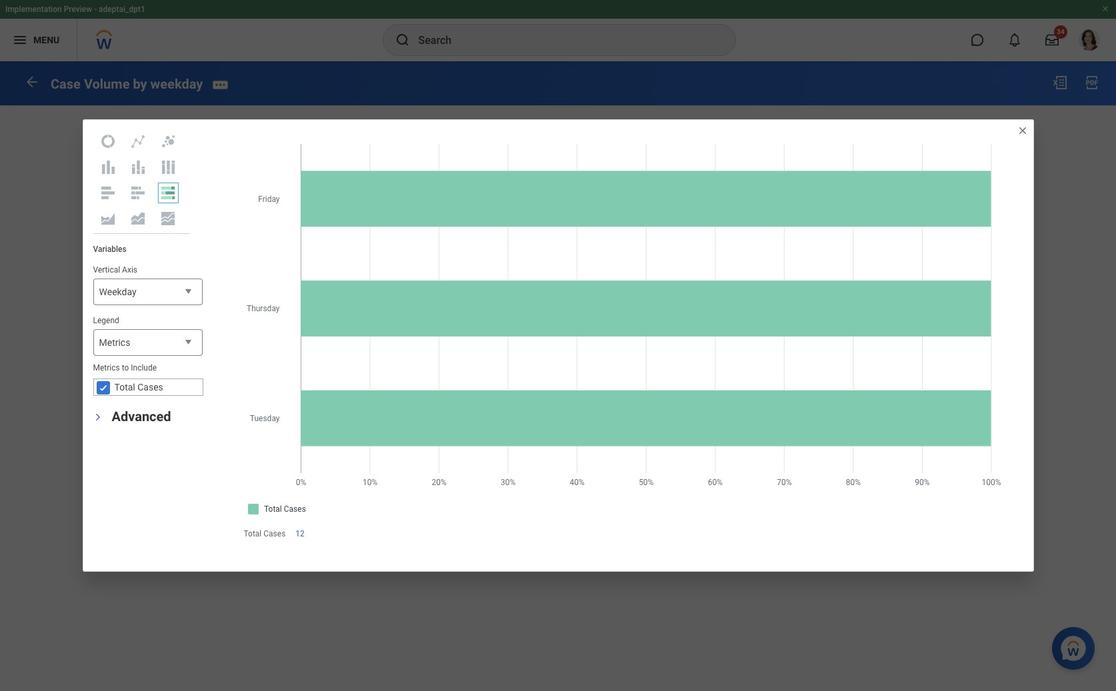 Task type: describe. For each thing, give the bounding box(es) containing it.
12
[[296, 530, 305, 539]]

legend
[[93, 316, 119, 326]]

vertical axis group
[[93, 265, 202, 306]]

advanced dialog
[[82, 119, 1034, 572]]

total cases inside metrics to include group
[[114, 382, 163, 393]]

export to excel image
[[1053, 75, 1069, 91]]

variables group
[[83, 234, 212, 406]]

close environment banner image
[[1102, 5, 1110, 13]]

legend group
[[93, 316, 202, 357]]

metrics button
[[93, 330, 202, 357]]

metrics to include
[[93, 364, 157, 373]]

100% column image
[[160, 159, 176, 175]]

metrics to include group
[[93, 363, 203, 396]]

weekday
[[150, 76, 203, 92]]

12 button
[[296, 529, 307, 540]]

metrics for metrics
[[99, 338, 130, 348]]

clustered column image
[[100, 159, 116, 175]]

clustered bar image
[[100, 185, 116, 201]]

100% bar image
[[160, 185, 176, 201]]

1 vertical spatial total
[[244, 530, 262, 539]]

100% area image
[[160, 211, 176, 227]]

variables
[[93, 245, 127, 254]]

by
[[133, 76, 147, 92]]

case volume by weekday link
[[51, 76, 203, 92]]

cases inside metrics to include group
[[138, 382, 163, 393]]

donut image
[[100, 133, 116, 149]]

adeptai_dpt1
[[99, 5, 145, 14]]

advanced
[[112, 409, 171, 425]]

vertical axis
[[93, 265, 137, 275]]

profile logan mcneil element
[[1071, 25, 1109, 55]]

search image
[[395, 32, 411, 48]]

include
[[131, 364, 157, 373]]

1 horizontal spatial cases
[[264, 530, 286, 539]]

stacked bar image
[[130, 185, 146, 201]]

axis
[[122, 265, 137, 275]]

advanced button
[[112, 409, 171, 425]]

-
[[94, 5, 97, 14]]

previous page image
[[24, 74, 40, 90]]

1 horizontal spatial total cases
[[244, 530, 286, 539]]



Task type: vqa. For each thing, say whether or not it's contained in the screenshot.
Advanced
yes



Task type: locate. For each thing, give the bounding box(es) containing it.
cases left 12
[[264, 530, 286, 539]]

total cases left 12
[[244, 530, 286, 539]]

metrics inside popup button
[[99, 338, 130, 348]]

case volume by weekday main content
[[0, 61, 1117, 150]]

close chart settings image
[[1018, 125, 1028, 136]]

weekday button
[[93, 279, 202, 306]]

0 vertical spatial total cases
[[114, 382, 163, 393]]

1 vertical spatial cases
[[264, 530, 286, 539]]

metrics left to
[[93, 364, 120, 373]]

0 vertical spatial cases
[[138, 382, 163, 393]]

line image
[[130, 133, 146, 149]]

bubble image
[[160, 133, 176, 149]]

total
[[114, 382, 135, 393], [244, 530, 262, 539]]

metrics down legend
[[99, 338, 130, 348]]

0 horizontal spatial total
[[114, 382, 135, 393]]

case
[[51, 76, 81, 92]]

metrics
[[99, 338, 130, 348], [93, 364, 120, 373]]

implementation preview -   adeptai_dpt1
[[5, 5, 145, 14]]

1 horizontal spatial total
[[244, 530, 262, 539]]

cases
[[138, 382, 163, 393], [264, 530, 286, 539]]

1 vertical spatial total cases
[[244, 530, 286, 539]]

overlaid area image
[[100, 211, 116, 227]]

implementation preview -   adeptai_dpt1 banner
[[0, 0, 1117, 61]]

stacked area image
[[130, 211, 146, 227]]

view printable version (pdf) image
[[1085, 75, 1101, 91]]

chevron down image
[[93, 410, 102, 426]]

notifications large image
[[1009, 33, 1022, 47]]

0 horizontal spatial cases
[[138, 382, 163, 393]]

1 vertical spatial metrics
[[93, 364, 120, 373]]

total cases
[[114, 382, 163, 393], [244, 530, 286, 539]]

total left 12
[[244, 530, 262, 539]]

case volume by weekday
[[51, 76, 203, 92]]

inbox large image
[[1046, 33, 1059, 47]]

volume
[[84, 76, 130, 92]]

to
[[122, 364, 129, 373]]

weekday
[[99, 287, 136, 298]]

cases down include
[[138, 382, 163, 393]]

stacked column image
[[130, 159, 146, 175]]

total inside metrics to include group
[[114, 382, 135, 393]]

0 vertical spatial metrics
[[99, 338, 130, 348]]

check small image
[[95, 380, 111, 396]]

0 vertical spatial total
[[114, 382, 135, 393]]

preview
[[64, 5, 92, 14]]

implementation
[[5, 5, 62, 14]]

total down metrics to include
[[114, 382, 135, 393]]

0 horizontal spatial total cases
[[114, 382, 163, 393]]

metrics inside group
[[93, 364, 120, 373]]

vertical
[[93, 265, 120, 275]]

total cases down include
[[114, 382, 163, 393]]

metrics for metrics to include
[[93, 364, 120, 373]]



